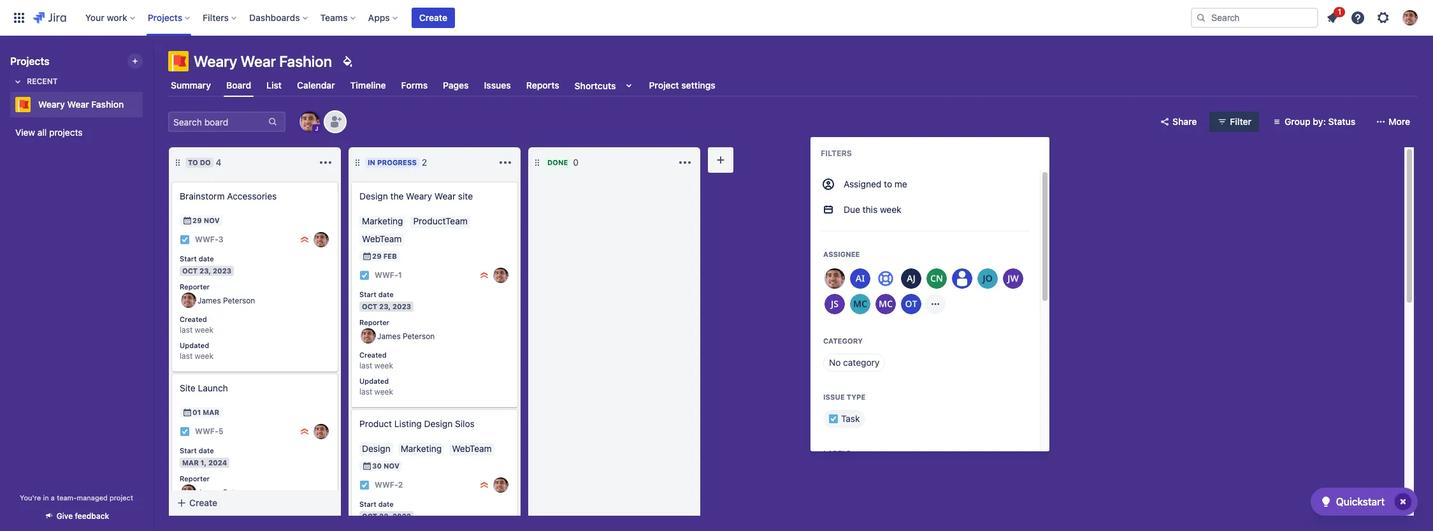 Task type: locate. For each thing, give the bounding box(es) containing it.
highest image for launch
[[300, 426, 310, 437]]

2 vertical spatial start date oct 23, 2023
[[360, 500, 411, 520]]

0 vertical spatial filters
[[203, 12, 229, 23]]

1 vertical spatial design
[[424, 418, 453, 429]]

brainstorm
[[180, 191, 225, 201]]

task image left wwf-2 link
[[360, 480, 370, 490]]

reporter down wwf-1 link
[[360, 318, 390, 326]]

category
[[824, 336, 863, 345]]

2 inside wwf-2 link
[[398, 480, 403, 490]]

29 february 2024 image
[[362, 251, 372, 261], [362, 251, 372, 261]]

1 vertical spatial fashion
[[91, 99, 124, 110]]

james down wwf-1 link
[[377, 331, 401, 341]]

feedback
[[75, 511, 109, 521]]

1 vertical spatial task image
[[360, 480, 370, 490]]

wwf- down 01 mar
[[195, 427, 218, 436]]

23, down wwf-1 link
[[379, 302, 391, 310]]

issue
[[824, 392, 845, 401]]

to
[[884, 178, 893, 189]]

james peterson image
[[314, 232, 329, 247], [493, 268, 509, 283], [314, 424, 329, 439]]

highest image
[[300, 235, 310, 245], [300, 426, 310, 437], [479, 480, 490, 490]]

status
[[1329, 116, 1356, 127]]

primary element
[[8, 0, 1191, 35]]

reporter for site launch
[[180, 474, 210, 482]]

done 0
[[548, 157, 579, 168]]

check image
[[1319, 494, 1334, 509]]

0 horizontal spatial weary wear fashion
[[38, 99, 124, 110]]

atlassian assist image
[[876, 268, 896, 288]]

silos
[[455, 418, 475, 429]]

start date oct 23, 2023 down wwf-2 link
[[360, 500, 411, 520]]

wwf-2
[[375, 480, 403, 490]]

me
[[895, 178, 908, 189]]

1 horizontal spatial weary
[[194, 52, 237, 70]]

2023 down the 3 in the top of the page
[[213, 266, 232, 275]]

0 vertical spatial james peterson image
[[314, 232, 329, 247]]

0 horizontal spatial wear
[[67, 99, 89, 110]]

filters up assigned
[[821, 149, 852, 158]]

01 march 2024 image
[[182, 407, 193, 418], [182, 407, 193, 418]]

start date oct 23, 2023
[[180, 254, 232, 275], [360, 290, 411, 310], [360, 500, 411, 520]]

1 vertical spatial create button
[[169, 492, 341, 514]]

29 feb
[[372, 252, 397, 260]]

0 horizontal spatial fashion
[[91, 99, 124, 110]]

1 horizontal spatial wear
[[241, 52, 276, 70]]

1 vertical spatial oct
[[362, 302, 377, 310]]

peterson for accessories
[[223, 296, 255, 305]]

james down the 1,
[[198, 488, 221, 497]]

create
[[419, 12, 448, 23], [189, 497, 217, 508]]

1 horizontal spatial updated last week
[[360, 377, 393, 396]]

1 column actions menu image from the left
[[318, 155, 333, 170]]

create inside primary element
[[419, 12, 448, 23]]

29 up wwf-3
[[193, 216, 202, 224]]

reporter down the 1,
[[180, 474, 210, 482]]

2023 for design
[[393, 302, 411, 310]]

start date mar 1, 2024
[[180, 446, 227, 466]]

wwf- down 29 nov
[[195, 235, 218, 244]]

banner
[[0, 0, 1434, 36]]

0 horizontal spatial filters
[[203, 12, 229, 23]]

1 vertical spatial james peterson image
[[493, 268, 509, 283]]

date
[[199, 254, 214, 263], [378, 290, 394, 298], [199, 446, 214, 455], [378, 500, 394, 508]]

dismiss quickstart image
[[1394, 492, 1414, 512]]

james peterson image for brainstorm accessories
[[314, 232, 329, 247]]

column actions menu image down add people icon
[[318, 155, 333, 170]]

weary right the
[[406, 191, 432, 201]]

wwf- for 1
[[375, 271, 398, 280]]

due
[[844, 204, 861, 215]]

1 vertical spatial 23,
[[379, 302, 391, 310]]

oct
[[182, 266, 198, 275], [362, 302, 377, 310], [362, 512, 377, 520]]

project
[[110, 493, 133, 502]]

nov for 29 nov
[[204, 216, 220, 224]]

0 vertical spatial design
[[360, 191, 388, 201]]

2
[[422, 157, 427, 168], [398, 480, 403, 490]]

Search board text field
[[170, 113, 266, 131]]

0 vertical spatial projects
[[148, 12, 182, 23]]

task button
[[824, 410, 865, 427]]

23, down wwf-2 link
[[379, 512, 391, 520]]

labels
[[824, 448, 851, 457]]

project settings
[[649, 80, 716, 91]]

task image
[[360, 270, 370, 280], [180, 426, 190, 437]]

james peterson down the 3 in the top of the page
[[198, 296, 255, 305]]

30 november 2023 image
[[362, 461, 372, 471], [362, 461, 372, 471]]

0 vertical spatial create button
[[412, 7, 455, 28]]

column actions menu image left the done
[[498, 155, 513, 170]]

2 horizontal spatial wear
[[435, 191, 456, 201]]

help image
[[1351, 10, 1366, 25]]

1 vertical spatial task image
[[180, 426, 190, 437]]

task image
[[180, 235, 190, 245], [360, 480, 370, 490]]

fashion left add to starred icon
[[91, 99, 124, 110]]

james peterson down wwf-1 link
[[377, 331, 435, 341]]

1 horizontal spatial create button
[[412, 7, 455, 28]]

list link
[[264, 74, 284, 97]]

2 vertical spatial james peterson
[[198, 488, 255, 497]]

weary down recent
[[38, 99, 65, 110]]

highest image
[[479, 270, 490, 280]]

29 nov
[[193, 216, 220, 224]]

timeline
[[350, 80, 386, 91]]

2 column actions menu image from the left
[[498, 155, 513, 170]]

design left the
[[360, 191, 388, 201]]

issue type
[[824, 392, 866, 401]]

task image down 29 november 2023 image
[[180, 235, 190, 245]]

group
[[1285, 116, 1311, 127]]

design left silos
[[424, 418, 453, 429]]

29
[[193, 216, 202, 224], [372, 252, 382, 260]]

mar right 01
[[203, 408, 219, 416]]

james peterson
[[198, 296, 255, 305], [377, 331, 435, 341], [198, 488, 255, 497]]

0 horizontal spatial column actions menu image
[[318, 155, 333, 170]]

dashboards button
[[245, 7, 313, 28]]

1 vertical spatial create
[[189, 497, 217, 508]]

updated last week
[[180, 341, 213, 361], [360, 377, 393, 396]]

weary up board
[[194, 52, 237, 70]]

projects up recent
[[10, 55, 49, 67]]

Search field
[[1191, 7, 1319, 28]]

create button down 2024
[[169, 492, 341, 514]]

0 vertical spatial task image
[[180, 235, 190, 245]]

2 horizontal spatial column actions menu image
[[678, 155, 693, 170]]

list
[[267, 80, 282, 91]]

banner containing your work
[[0, 0, 1434, 36]]

start date oct 23, 2023 down wwf-3 link
[[180, 254, 232, 275]]

23,
[[200, 266, 211, 275], [379, 302, 391, 310], [379, 512, 391, 520]]

2023 down wwf-2 link
[[393, 512, 411, 520]]

projects inside dropdown button
[[148, 12, 182, 23]]

1 horizontal spatial fashion
[[279, 52, 332, 70]]

2 vertical spatial james peterson image
[[314, 424, 329, 439]]

2 horizontal spatial weary
[[406, 191, 432, 201]]

1 vertical spatial 2
[[398, 480, 403, 490]]

give feedback button
[[36, 506, 117, 527]]

01 mar
[[193, 408, 219, 416]]

2 right progress
[[422, 157, 427, 168]]

last
[[180, 325, 193, 335], [180, 351, 193, 361], [360, 361, 372, 370], [360, 387, 372, 396]]

james peterson image
[[300, 112, 320, 132], [825, 268, 845, 288], [181, 293, 196, 308], [361, 329, 376, 344], [493, 477, 509, 493], [181, 485, 196, 500]]

james down wwf-3 link
[[198, 296, 221, 305]]

quickstart
[[1337, 496, 1385, 507]]

2023
[[213, 266, 232, 275], [393, 302, 411, 310], [393, 512, 411, 520]]

2 down 30 nov
[[398, 480, 403, 490]]

29 november 2023 image
[[182, 215, 193, 226]]

this
[[863, 204, 878, 215]]

1 horizontal spatial create
[[419, 12, 448, 23]]

updated up site
[[180, 341, 209, 350]]

projects right work
[[148, 12, 182, 23]]

1 horizontal spatial filters
[[821, 149, 852, 158]]

create down the 1,
[[189, 497, 217, 508]]

0 horizontal spatial 1
[[398, 271, 402, 280]]

0 horizontal spatial design
[[360, 191, 388, 201]]

column actions menu image left create column icon
[[678, 155, 693, 170]]

1 vertical spatial projects
[[10, 55, 49, 67]]

done
[[548, 158, 568, 166]]

0 horizontal spatial 2
[[398, 480, 403, 490]]

task image left 'wwf-5' link
[[180, 426, 190, 437]]

oct down wwf-2 link
[[362, 512, 377, 520]]

oct down wwf-1 link
[[362, 302, 377, 310]]

wwf-5
[[195, 427, 223, 436]]

0 horizontal spatial updated
[[180, 341, 209, 350]]

weary wear fashion up view all projects link
[[38, 99, 124, 110]]

no category button
[[824, 353, 886, 371]]

1 vertical spatial james
[[377, 331, 401, 341]]

column actions menu image for 4
[[318, 155, 333, 170]]

updated last week up product
[[360, 377, 393, 396]]

jira image
[[33, 10, 66, 25], [33, 10, 66, 25]]

fashion
[[279, 52, 332, 70], [91, 99, 124, 110]]

1 horizontal spatial weary wear fashion
[[194, 52, 332, 70]]

start down wwf-2 link
[[360, 500, 377, 508]]

updated up product
[[360, 377, 389, 385]]

microsoft teams for jira cloud image
[[876, 294, 896, 314]]

all
[[38, 127, 47, 138]]

1 vertical spatial updated
[[360, 377, 389, 385]]

0 horizontal spatial task image
[[180, 426, 190, 437]]

start date oct 23, 2023 down wwf-1 link
[[360, 290, 411, 310]]

0 vertical spatial 29
[[193, 216, 202, 224]]

0 vertical spatial 2
[[422, 157, 427, 168]]

james peterson down 2024
[[198, 488, 255, 497]]

0 horizontal spatial updated last week
[[180, 341, 213, 361]]

your
[[85, 12, 104, 23]]

alert integration image
[[850, 268, 871, 288]]

wear up view all projects link
[[67, 99, 89, 110]]

wwf- for 3
[[195, 235, 218, 244]]

0 vertical spatial weary
[[194, 52, 237, 70]]

updated last week up the site launch
[[180, 341, 213, 361]]

29 for 29 nov
[[193, 216, 202, 224]]

0 horizontal spatial created last week
[[180, 315, 213, 335]]

view
[[15, 127, 35, 138]]

fashion up "calendar"
[[279, 52, 332, 70]]

created last week up product
[[360, 351, 393, 370]]

teams
[[320, 12, 348, 23]]

01
[[193, 408, 201, 416]]

start date oct 23, 2023 for design
[[360, 290, 411, 310]]

calendar
[[297, 80, 335, 91]]

issues
[[484, 80, 511, 91]]

0 vertical spatial james
[[198, 296, 221, 305]]

task image for wwf-1
[[360, 270, 370, 280]]

reporter for brainstorm accessories
[[180, 282, 210, 291]]

create project image
[[130, 56, 140, 66]]

0 horizontal spatial task image
[[180, 235, 190, 245]]

by:
[[1313, 116, 1326, 127]]

forms
[[401, 80, 428, 91]]

0 vertical spatial peterson
[[223, 296, 255, 305]]

mar
[[203, 408, 219, 416], [182, 458, 199, 466]]

1 vertical spatial wear
[[67, 99, 89, 110]]

to do 4
[[188, 157, 222, 168]]

weary wear fashion
[[194, 52, 332, 70], [38, 99, 124, 110]]

30
[[372, 462, 382, 470]]

1 horizontal spatial created last week
[[360, 351, 393, 370]]

2023 down wwf-1 link
[[393, 302, 411, 310]]

2 vertical spatial reporter
[[180, 474, 210, 482]]

due this week button
[[811, 197, 1040, 222]]

nov right 30
[[384, 462, 400, 470]]

create button right apps dropdown button
[[412, 7, 455, 28]]

your profile and settings image
[[1403, 10, 1418, 25]]

timeline link
[[348, 74, 389, 97]]

1 horizontal spatial nov
[[384, 462, 400, 470]]

23, down wwf-3 link
[[200, 266, 211, 275]]

0 vertical spatial weary wear fashion
[[194, 52, 332, 70]]

nov
[[204, 216, 220, 224], [384, 462, 400, 470]]

2 vertical spatial james
[[198, 488, 221, 497]]

create button
[[412, 7, 455, 28], [169, 492, 341, 514]]

0 vertical spatial highest image
[[300, 235, 310, 245]]

more
[[1389, 116, 1411, 127]]

2 vertical spatial 23,
[[379, 512, 391, 520]]

reporter down wwf-3 link
[[180, 282, 210, 291]]

wear
[[241, 52, 276, 70], [67, 99, 89, 110], [435, 191, 456, 201]]

task image left wwf-1 link
[[360, 270, 370, 280]]

0 horizontal spatial mar
[[182, 458, 199, 466]]

search image
[[1197, 12, 1207, 23]]

reports
[[526, 80, 560, 91]]

start down 'wwf-5' link
[[180, 446, 197, 455]]

2 vertical spatial oct
[[362, 512, 377, 520]]

0 vertical spatial task image
[[360, 270, 370, 280]]

date up the 1,
[[199, 446, 214, 455]]

more button
[[1369, 112, 1418, 132]]

0 vertical spatial reporter
[[180, 282, 210, 291]]

2 vertical spatial 2023
[[393, 512, 411, 520]]

site
[[458, 191, 473, 201]]

wear left site
[[435, 191, 456, 201]]

filters right "projects" dropdown button
[[203, 12, 229, 23]]

29 left feb on the left top of page
[[372, 252, 382, 260]]

0 vertical spatial 2023
[[213, 266, 232, 275]]

1 horizontal spatial design
[[424, 418, 453, 429]]

product listing design silos
[[360, 418, 475, 429]]

team-
[[57, 493, 77, 502]]

23, for design
[[379, 302, 391, 310]]

james for launch
[[198, 488, 221, 497]]

0 horizontal spatial create button
[[169, 492, 341, 514]]

0 vertical spatial 1
[[1338, 7, 1342, 16]]

create right apps dropdown button
[[419, 12, 448, 23]]

wear up list
[[241, 52, 276, 70]]

column actions menu image
[[318, 155, 333, 170], [498, 155, 513, 170], [678, 155, 693, 170]]

column actions menu image for 2
[[498, 155, 513, 170]]

reports link
[[524, 74, 562, 97]]

wwf-2 link
[[375, 480, 403, 491]]

1 vertical spatial mar
[[182, 458, 199, 466]]

1 vertical spatial nov
[[384, 462, 400, 470]]

0 vertical spatial james peterson
[[198, 296, 255, 305]]

2023 for product
[[393, 512, 411, 520]]

nov up wwf-3
[[204, 216, 220, 224]]

29 for 29 feb
[[372, 252, 382, 260]]

opsgenie incident timeline image
[[901, 294, 922, 314]]

2 vertical spatial peterson
[[223, 488, 255, 497]]

1 horizontal spatial task image
[[360, 270, 370, 280]]

1 horizontal spatial mar
[[203, 408, 219, 416]]

0 horizontal spatial nov
[[204, 216, 220, 224]]

0 vertical spatial wear
[[241, 52, 276, 70]]

3 column actions menu image from the left
[[678, 155, 693, 170]]

oct for design
[[362, 302, 377, 310]]

1
[[1338, 7, 1342, 16], [398, 271, 402, 280]]

oct down wwf-3 link
[[182, 266, 198, 275]]

1 horizontal spatial 29
[[372, 252, 382, 260]]

created last week up the site launch
[[180, 315, 213, 335]]

wwf- down '29 feb'
[[375, 271, 398, 280]]

created
[[180, 315, 207, 323], [360, 351, 387, 359], [180, 507, 207, 515]]

1 vertical spatial 1
[[398, 271, 402, 280]]

create column image
[[713, 152, 729, 168]]

1 vertical spatial james peterson
[[377, 331, 435, 341]]

calendar link
[[295, 74, 338, 97]]

tab list
[[161, 74, 1426, 97]]

weary wear fashion up list
[[194, 52, 332, 70]]

set background color image
[[340, 54, 355, 69]]

mar left the 1,
[[182, 458, 199, 466]]

1 horizontal spatial projects
[[148, 12, 182, 23]]

a
[[51, 493, 55, 502]]

1 vertical spatial start date oct 23, 2023
[[360, 290, 411, 310]]

wwf- down 30 nov
[[375, 480, 398, 490]]



Task type: vqa. For each thing, say whether or not it's contained in the screenshot.
More button
yes



Task type: describe. For each thing, give the bounding box(es) containing it.
task
[[841, 413, 860, 424]]

in
[[43, 493, 49, 502]]

james peterson image for site launch
[[314, 424, 329, 439]]

add people image
[[328, 114, 343, 129]]

task image for wwf-2
[[360, 480, 370, 490]]

date down wwf-3 link
[[199, 254, 214, 263]]

james peterson for accessories
[[198, 296, 255, 305]]

fashion inside weary wear fashion link
[[91, 99, 124, 110]]

group by: status
[[1285, 116, 1356, 127]]

1 vertical spatial weary wear fashion
[[38, 99, 124, 110]]

design the weary wear site
[[360, 191, 473, 201]]

1 vertical spatial peterson
[[403, 331, 435, 341]]

jira service management widget image
[[1003, 268, 1024, 288]]

managed
[[77, 493, 108, 502]]

category
[[843, 357, 880, 368]]

in
[[368, 158, 376, 166]]

site launch
[[180, 382, 228, 393]]

view all projects
[[15, 127, 83, 138]]

type
[[847, 392, 866, 401]]

wwf- for 2
[[375, 480, 398, 490]]

date inside start date mar 1, 2024
[[199, 446, 214, 455]]

progress
[[377, 158, 417, 166]]

1 vertical spatial updated last week
[[360, 377, 393, 396]]

your work button
[[81, 7, 140, 28]]

start down wwf-1 link
[[360, 290, 377, 298]]

shortcuts button
[[572, 74, 639, 97]]

automation for jira image
[[901, 268, 922, 288]]

2 vertical spatial highest image
[[479, 480, 490, 490]]

assignee
[[824, 250, 860, 258]]

view all projects link
[[10, 121, 143, 144]]

0
[[573, 157, 579, 168]]

1 vertical spatial created last week
[[360, 351, 393, 370]]

do
[[200, 158, 211, 166]]

peterson for launch
[[223, 488, 255, 497]]

wwf- for 5
[[195, 427, 218, 436]]

settings image
[[1376, 10, 1392, 25]]

work
[[107, 12, 127, 23]]

apps
[[368, 12, 390, 23]]

add to starred image
[[139, 97, 154, 112]]

0 vertical spatial 23,
[[200, 266, 211, 275]]

your work
[[85, 12, 127, 23]]

highest image for accessories
[[300, 235, 310, 245]]

teams button
[[317, 7, 361, 28]]

0 vertical spatial created
[[180, 315, 207, 323]]

jira outlook image
[[978, 268, 998, 288]]

2 vertical spatial wear
[[435, 191, 456, 201]]

task image for wwf-5
[[180, 426, 190, 437]]

pages link
[[441, 74, 471, 97]]

due this week
[[844, 204, 902, 215]]

microsoft teams for confluence cloud image
[[850, 294, 871, 314]]

start date oct 23, 2023 for product
[[360, 500, 411, 520]]

wwf-3
[[195, 235, 223, 244]]

1 horizontal spatial 2
[[422, 157, 427, 168]]

to
[[188, 158, 198, 166]]

james peterson for launch
[[198, 488, 255, 497]]

share
[[1173, 116, 1197, 127]]

1 vertical spatial filters
[[821, 149, 852, 158]]

filters button
[[199, 7, 242, 28]]

launch
[[198, 382, 228, 393]]

mar inside start date mar 1, 2024
[[182, 458, 199, 466]]

appswitcher icon image
[[11, 10, 27, 25]]

assigned to me button
[[811, 171, 1040, 197]]

0 vertical spatial mar
[[203, 408, 219, 416]]

start inside start date mar 1, 2024
[[180, 446, 197, 455]]

create button inside primary element
[[412, 7, 455, 28]]

29 november 2023 image
[[182, 215, 193, 226]]

quickstart button
[[1311, 488, 1418, 516]]

0 vertical spatial updated last week
[[180, 341, 213, 361]]

0 horizontal spatial create
[[189, 497, 217, 508]]

filters inside dropdown button
[[203, 12, 229, 23]]

2 vertical spatial created
[[180, 507, 207, 515]]

1,
[[201, 458, 207, 466]]

wwf-5 link
[[195, 426, 223, 437]]

wwf-1
[[375, 271, 402, 280]]

oct for product
[[362, 512, 377, 520]]

the
[[390, 191, 404, 201]]

1 horizontal spatial 1
[[1338, 7, 1342, 16]]

1 vertical spatial created
[[360, 351, 387, 359]]

sidebar navigation image
[[139, 51, 167, 76]]

filter button
[[1210, 112, 1260, 132]]

0 vertical spatial start date oct 23, 2023
[[180, 254, 232, 275]]

0 vertical spatial created last week
[[180, 315, 213, 335]]

2024
[[208, 458, 227, 466]]

you're
[[20, 493, 41, 502]]

confluence analytics (system) image
[[952, 268, 973, 288]]

1 vertical spatial reporter
[[360, 318, 390, 326]]

share button
[[1153, 112, 1205, 132]]

filter
[[1231, 116, 1252, 127]]

brainstorm accessories
[[180, 191, 277, 201]]

project
[[649, 80, 679, 91]]

project settings link
[[647, 74, 718, 97]]

no category
[[829, 357, 880, 368]]

listing
[[395, 418, 422, 429]]

task image for wwf-3
[[180, 235, 190, 245]]

5
[[218, 427, 223, 436]]

chat notifications image
[[927, 268, 947, 288]]

date down wwf-1 link
[[378, 290, 394, 298]]

nov for 30 nov
[[384, 462, 400, 470]]

23, for product
[[379, 512, 391, 520]]

0 vertical spatial oct
[[182, 266, 198, 275]]

30 nov
[[372, 462, 400, 470]]

wwf-3 link
[[195, 234, 223, 245]]

projects
[[49, 127, 83, 138]]

tab list containing board
[[161, 74, 1426, 97]]

projects button
[[144, 7, 195, 28]]

pages
[[443, 80, 469, 91]]

date down wwf-2 link
[[378, 500, 394, 508]]

settings
[[682, 80, 716, 91]]

in progress 2
[[368, 157, 427, 168]]

issues link
[[482, 74, 514, 97]]

0 vertical spatial updated
[[180, 341, 209, 350]]

site
[[180, 382, 196, 393]]

3
[[218, 235, 223, 244]]

board
[[226, 80, 251, 90]]

collapse recent projects image
[[10, 74, 25, 89]]

week inside button
[[880, 204, 902, 215]]

product
[[360, 418, 392, 429]]

give feedback
[[57, 511, 109, 521]]

you're in a team-managed project
[[20, 493, 133, 502]]

1 vertical spatial weary
[[38, 99, 65, 110]]

james for accessories
[[198, 296, 221, 305]]

jira spreadsheets image
[[825, 294, 845, 314]]

assigned
[[844, 178, 882, 189]]

2 vertical spatial weary
[[406, 191, 432, 201]]

notifications image
[[1325, 10, 1341, 25]]

shortcuts
[[575, 80, 616, 91]]

weary wear fashion link
[[10, 92, 138, 117]]

forms link
[[399, 74, 430, 97]]

summary link
[[168, 74, 214, 97]]

start down wwf-3 link
[[180, 254, 197, 263]]

dashboards
[[249, 12, 300, 23]]



